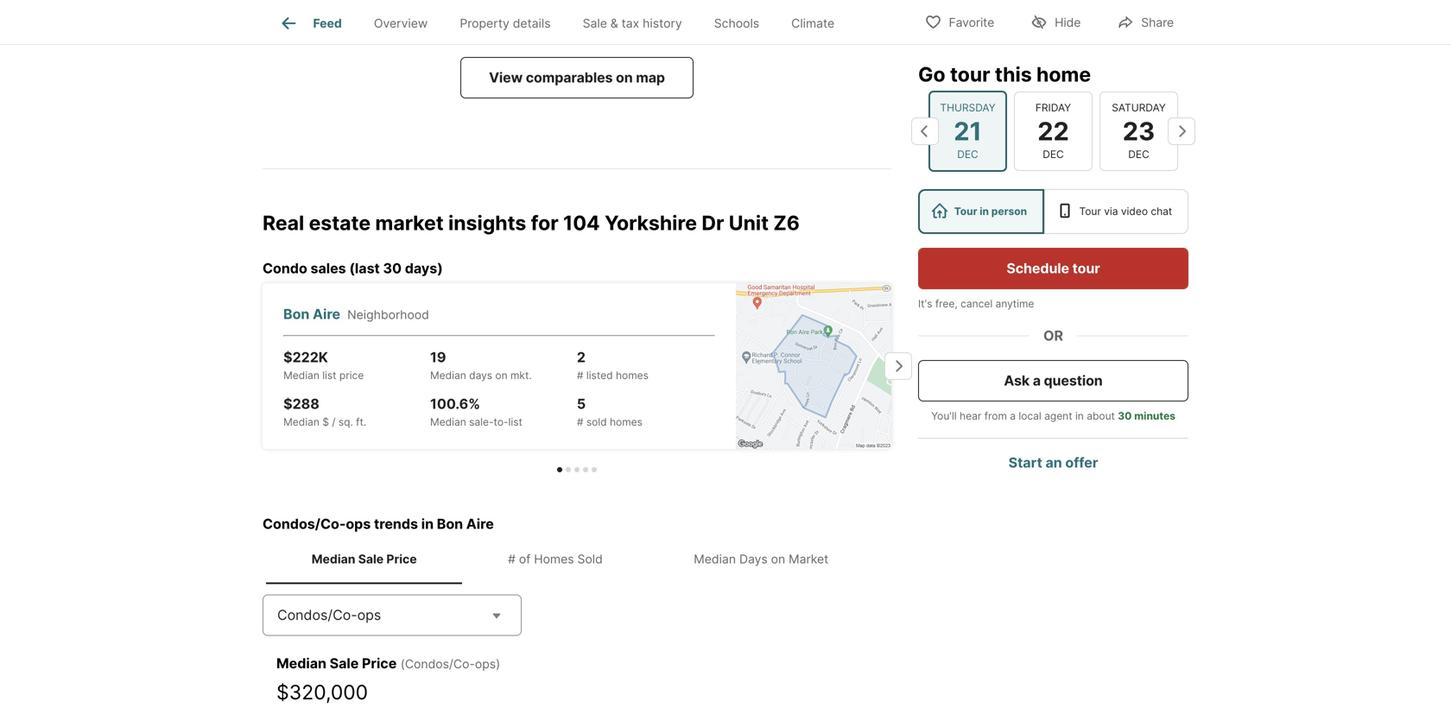 Task type: vqa. For each thing, say whether or not it's contained in the screenshot.
to-
yes



Task type: locate. For each thing, give the bounding box(es) containing it.
median
[[283, 369, 319, 382], [430, 369, 466, 382], [283, 416, 319, 428], [430, 416, 466, 428], [312, 552, 355, 566], [694, 552, 736, 566], [276, 655, 326, 672]]

map
[[636, 69, 665, 86]]

you'll hear from a local agent in about 30 minutes
[[931, 410, 1175, 422]]

aire inside carousel 'group'
[[313, 306, 340, 322]]

in right trends
[[421, 515, 434, 532]]

tour inside option
[[954, 205, 977, 218]]

2 dec from the left
[[1043, 148, 1064, 161]]

days
[[739, 552, 768, 566]]

in inside option
[[980, 205, 989, 218]]

price inside median sale price tab
[[386, 552, 417, 566]]

go
[[918, 62, 945, 86]]

0 horizontal spatial a
[[1010, 410, 1016, 422]]

# for 5
[[577, 416, 583, 428]]

0 vertical spatial bon
[[283, 306, 310, 322]]

it's
[[918, 298, 932, 310]]

30 right about
[[1118, 410, 1132, 422]]

favorite button
[[910, 4, 1009, 39]]

z6
[[773, 211, 800, 235]]

for
[[531, 211, 558, 235]]

from
[[984, 410, 1007, 422]]

0 vertical spatial tab list
[[263, 0, 864, 44]]

dec for 23
[[1128, 148, 1149, 161]]

1 horizontal spatial next image
[[1168, 117, 1195, 145]]

dec inside saturday 23 dec
[[1128, 148, 1149, 161]]

1 vertical spatial 30
[[1118, 410, 1132, 422]]

ops for condos/co-ops trends in bon aire
[[346, 515, 371, 532]]

1 horizontal spatial a
[[1033, 372, 1041, 389]]

0 vertical spatial 30
[[383, 260, 402, 277]]

dec down "23"
[[1128, 148, 1149, 161]]

0 horizontal spatial tour
[[954, 205, 977, 218]]

ops down median sale price tab at the bottom left of page
[[357, 607, 381, 623]]

local
[[1019, 410, 1041, 422]]

0 vertical spatial sale
[[583, 16, 607, 30]]

via
[[1104, 205, 1118, 218]]

homes inside 2 # listed homes
[[616, 369, 649, 382]]

ask a question button
[[918, 360, 1188, 402]]

1 vertical spatial #
[[577, 416, 583, 428]]

tab list containing median sale price
[[263, 534, 891, 584]]

sq.
[[338, 416, 353, 428]]

price left (condos/co-
[[362, 655, 397, 672]]

unit
[[729, 211, 769, 235]]

2 vertical spatial in
[[421, 515, 434, 532]]

median up $320,000
[[276, 655, 326, 672]]

on inside 19 median days on mkt.
[[495, 369, 508, 382]]

1 horizontal spatial dec
[[1043, 148, 1064, 161]]

0 vertical spatial a
[[1033, 372, 1041, 389]]

1 vertical spatial sale
[[358, 552, 384, 566]]

2 vertical spatial sale
[[330, 655, 359, 672]]

2 horizontal spatial on
[[771, 552, 785, 566]]

slide 1 dot image
[[557, 467, 562, 472]]

1 vertical spatial homes
[[610, 416, 643, 428]]

sale left the &
[[583, 16, 607, 30]]

schedule
[[1007, 260, 1069, 277]]

1 vertical spatial ops
[[357, 607, 381, 623]]

19 median days on mkt.
[[430, 349, 532, 382]]

0 vertical spatial homes
[[616, 369, 649, 382]]

2 horizontal spatial in
[[1075, 410, 1084, 422]]

1 vertical spatial aire
[[466, 515, 494, 532]]

ops up median sale price at left bottom
[[346, 515, 371, 532]]

price
[[386, 552, 417, 566], [362, 655, 397, 672]]

median sale price (condos/co-ops) $320,000
[[276, 655, 500, 704]]

list inside $222k median list price
[[322, 369, 336, 382]]

aire
[[313, 306, 340, 322], [466, 515, 494, 532]]

tour via video chat option
[[1044, 189, 1188, 234]]

aire down sales
[[313, 306, 340, 322]]

bon right trends
[[437, 515, 463, 532]]

1 dec from the left
[[957, 148, 978, 161]]

0 vertical spatial condos/co-
[[263, 515, 346, 532]]

tour
[[954, 205, 977, 218], [1079, 205, 1101, 218]]

tour left the via
[[1079, 205, 1101, 218]]

in right agent
[[1075, 410, 1084, 422]]

on left mkt.
[[495, 369, 508, 382]]

next image inside carousel 'group'
[[884, 352, 912, 380]]

hear
[[960, 410, 981, 422]]

# down 2
[[577, 369, 583, 382]]

homes right sold
[[610, 416, 643, 428]]

1 vertical spatial tour
[[1072, 260, 1100, 277]]

on
[[616, 69, 633, 86], [495, 369, 508, 382], [771, 552, 785, 566]]

1 horizontal spatial aire
[[466, 515, 494, 532]]

ops for condos/co-ops
[[357, 607, 381, 623]]

sale inside median sale price (condos/co-ops) $320,000
[[330, 655, 359, 672]]

tour up thursday
[[950, 62, 990, 86]]

1 tour from the left
[[954, 205, 977, 218]]

# for 2
[[577, 369, 583, 382]]

an
[[1046, 454, 1062, 471]]

tour
[[950, 62, 990, 86], [1072, 260, 1100, 277]]

cancel
[[961, 298, 993, 310]]

days
[[469, 369, 492, 382]]

property details tab
[[444, 3, 567, 44]]

1 vertical spatial in
[[1075, 410, 1084, 422]]

1 horizontal spatial bon
[[437, 515, 463, 532]]

slide 3 dot image
[[574, 467, 580, 472]]

median down 100.6%
[[430, 416, 466, 428]]

property details
[[460, 16, 551, 30]]

schedule tour
[[1007, 260, 1100, 277]]

dec down 22
[[1043, 148, 1064, 161]]

friday
[[1035, 101, 1071, 114]]

saturday 23 dec
[[1112, 101, 1166, 161]]

0 vertical spatial on
[[616, 69, 633, 86]]

bon aire neighborhood
[[283, 306, 429, 322]]

schedule tour button
[[918, 248, 1188, 289]]

tour inside button
[[1072, 260, 1100, 277]]

list left price
[[322, 369, 336, 382]]

overview tab
[[358, 3, 444, 44]]

22
[[1038, 116, 1069, 146]]

0 horizontal spatial bon
[[283, 306, 310, 322]]

person
[[991, 205, 1027, 218]]

list right sale-
[[508, 416, 522, 428]]

tour for tour via video chat
[[1079, 205, 1101, 218]]

median down $288 in the bottom left of the page
[[283, 416, 319, 428]]

0 horizontal spatial aire
[[313, 306, 340, 322]]

2 vertical spatial on
[[771, 552, 785, 566]]

a right ask
[[1033, 372, 1041, 389]]

sales
[[310, 260, 346, 277]]

price down trends
[[386, 552, 417, 566]]

tour in person
[[954, 205, 1027, 218]]

tour left person
[[954, 205, 977, 218]]

0 vertical spatial list
[[322, 369, 336, 382]]

sale
[[583, 16, 607, 30], [358, 552, 384, 566], [330, 655, 359, 672]]

condos/co-
[[263, 515, 346, 532], [277, 607, 357, 623]]

next image
[[1168, 117, 1195, 145], [884, 352, 912, 380]]

30
[[383, 260, 402, 277], [1118, 410, 1132, 422]]

0 horizontal spatial on
[[495, 369, 508, 382]]

on inside median days on market tab
[[771, 552, 785, 566]]

to-
[[494, 416, 508, 428]]

1 vertical spatial tab list
[[263, 534, 891, 584]]

homes inside 5 # sold homes
[[610, 416, 643, 428]]

0 vertical spatial tour
[[950, 62, 990, 86]]

go tour this home
[[918, 62, 1091, 86]]

100.6% median sale-to-list
[[430, 395, 522, 428]]

a right from
[[1010, 410, 1016, 422]]

tab list
[[263, 0, 864, 44], [263, 534, 891, 584]]

sale down condos/co-ops trends in bon aire
[[358, 552, 384, 566]]

1 horizontal spatial tour
[[1079, 205, 1101, 218]]

3 dec from the left
[[1128, 148, 1149, 161]]

tax
[[622, 16, 639, 30]]

share button
[[1102, 4, 1188, 39]]

on inside view comparables on map button
[[616, 69, 633, 86]]

climate tab
[[775, 3, 851, 44]]

# left sold
[[577, 416, 583, 428]]

insights
[[448, 211, 526, 235]]

ops
[[346, 515, 371, 532], [357, 607, 381, 623]]

1 vertical spatial condos/co-
[[277, 607, 357, 623]]

0 vertical spatial aire
[[313, 306, 340, 322]]

# left of
[[508, 552, 516, 566]]

tour in person option
[[918, 189, 1044, 234]]

details
[[513, 16, 551, 30]]

0 horizontal spatial tour
[[950, 62, 990, 86]]

market
[[789, 552, 829, 566]]

dec inside friday 22 dec
[[1043, 148, 1064, 161]]

dec down 21
[[957, 148, 978, 161]]

0 vertical spatial ops
[[346, 515, 371, 532]]

condos/co- down median sale price tab at the bottom left of page
[[277, 607, 357, 623]]

1 vertical spatial on
[[495, 369, 508, 382]]

None button
[[928, 90, 1007, 172], [1014, 91, 1093, 171], [1100, 91, 1178, 171], [928, 90, 1007, 172], [1014, 91, 1093, 171], [1100, 91, 1178, 171]]

1 vertical spatial list
[[508, 416, 522, 428]]

start an offer link
[[1008, 454, 1098, 471]]

median inside median sale price (condos/co-ops) $320,000
[[276, 655, 326, 672]]

2 vertical spatial #
[[508, 552, 516, 566]]

30 right (last
[[383, 260, 402, 277]]

property
[[460, 16, 509, 30]]

0 horizontal spatial dec
[[957, 148, 978, 161]]

1 horizontal spatial list
[[508, 416, 522, 428]]

estate
[[309, 211, 371, 235]]

$
[[322, 416, 329, 428]]

on left map
[[616, 69, 633, 86]]

1 horizontal spatial in
[[980, 205, 989, 218]]

bon up $222k
[[283, 306, 310, 322]]

tour for schedule
[[1072, 260, 1100, 277]]

overview
[[374, 16, 428, 30]]

market
[[375, 211, 444, 235]]

median down $222k
[[283, 369, 319, 382]]

dec inside 'thursday 21 dec'
[[957, 148, 978, 161]]

on right days
[[771, 552, 785, 566]]

free,
[[935, 298, 958, 310]]

aire up # of homes sold tab
[[466, 515, 494, 532]]

# of homes sold
[[508, 552, 603, 566]]

100.6%
[[430, 395, 480, 412]]

on for median days on market
[[771, 552, 785, 566]]

1 vertical spatial price
[[362, 655, 397, 672]]

2 horizontal spatial dec
[[1128, 148, 1149, 161]]

condo sales (last 30 days)
[[263, 260, 443, 277]]

view
[[489, 69, 523, 86]]

home
[[1036, 62, 1091, 86]]

list box containing tour in person
[[918, 189, 1188, 234]]

0 vertical spatial price
[[386, 552, 417, 566]]

sale up $320,000
[[330, 655, 359, 672]]

0 horizontal spatial list
[[322, 369, 336, 382]]

condo
[[263, 260, 307, 277]]

slide 2 dot image
[[566, 467, 571, 472]]

1 horizontal spatial on
[[616, 69, 633, 86]]

median inside $222k median list price
[[283, 369, 319, 382]]

0 vertical spatial in
[[980, 205, 989, 218]]

$222k median list price
[[283, 349, 364, 382]]

tour inside option
[[1079, 205, 1101, 218]]

# inside 2 # listed homes
[[577, 369, 583, 382]]

feed
[[313, 16, 342, 30]]

price inside median sale price (condos/co-ops) $320,000
[[362, 655, 397, 672]]

tour right schedule
[[1072, 260, 1100, 277]]

dec
[[957, 148, 978, 161], [1043, 148, 1064, 161], [1128, 148, 1149, 161]]

list box
[[918, 189, 1188, 234]]

a inside button
[[1033, 372, 1041, 389]]

sale & tax history tab
[[567, 3, 698, 44]]

median down 19
[[430, 369, 466, 382]]

2 tour from the left
[[1079, 205, 1101, 218]]

/
[[332, 416, 336, 428]]

sale inside tab
[[358, 552, 384, 566]]

# inside 5 # sold homes
[[577, 416, 583, 428]]

climate
[[791, 16, 835, 30]]

1 tab list from the top
[[263, 0, 864, 44]]

condos/co- up median sale price at left bottom
[[263, 515, 346, 532]]

0 vertical spatial #
[[577, 369, 583, 382]]

in left person
[[980, 205, 989, 218]]

0 horizontal spatial next image
[[884, 352, 912, 380]]

ops)
[[475, 657, 500, 671]]

in
[[980, 205, 989, 218], [1075, 410, 1084, 422], [421, 515, 434, 532]]

tour via video chat
[[1079, 205, 1172, 218]]

2 tab list from the top
[[263, 534, 891, 584]]

1 vertical spatial bon
[[437, 515, 463, 532]]

1 vertical spatial next image
[[884, 352, 912, 380]]

schools tab
[[698, 3, 775, 44]]

homes right listed on the bottom of the page
[[616, 369, 649, 382]]

1 horizontal spatial tour
[[1072, 260, 1100, 277]]

1 vertical spatial a
[[1010, 410, 1016, 422]]

thursday 21 dec
[[940, 101, 996, 161]]



Task type: describe. For each thing, give the bounding box(es) containing it.
thursday
[[940, 101, 996, 114]]

image image
[[736, 283, 891, 449]]

or
[[1043, 327, 1063, 344]]

feed link
[[279, 13, 342, 34]]

dr
[[702, 211, 724, 235]]

&
[[610, 16, 618, 30]]

share
[[1141, 15, 1174, 30]]

hide button
[[1016, 4, 1095, 39]]

anytime
[[995, 298, 1034, 310]]

favorite
[[949, 15, 994, 30]]

slide 4 dot image
[[583, 467, 588, 472]]

mkt.
[[510, 369, 532, 382]]

minutes
[[1134, 410, 1175, 422]]

tour for tour in person
[[954, 205, 977, 218]]

of
[[519, 552, 531, 566]]

21
[[954, 116, 982, 146]]

list inside the 100.6% median sale-to-list
[[508, 416, 522, 428]]

# inside tab
[[508, 552, 516, 566]]

sale for median sale price
[[358, 552, 384, 566]]

5 # sold homes
[[577, 395, 643, 428]]

view comparables on map
[[489, 69, 665, 86]]

tour for go
[[950, 62, 990, 86]]

0 horizontal spatial in
[[421, 515, 434, 532]]

on for view comparables on map
[[616, 69, 633, 86]]

2
[[577, 349, 586, 366]]

$222k
[[283, 349, 328, 366]]

$320,000
[[276, 680, 368, 704]]

listed
[[586, 369, 613, 382]]

history
[[643, 16, 682, 30]]

5
[[577, 395, 586, 412]]

sold
[[586, 416, 607, 428]]

ft.
[[356, 416, 366, 428]]

start an offer
[[1008, 454, 1098, 471]]

about
[[1087, 410, 1115, 422]]

homes for 2
[[616, 369, 649, 382]]

median sale price tab
[[266, 538, 462, 581]]

sale & tax history
[[583, 16, 682, 30]]

yorkshire
[[605, 211, 697, 235]]

0 vertical spatial next image
[[1168, 117, 1195, 145]]

dec for 21
[[957, 148, 978, 161]]

median inside 19 median days on mkt.
[[430, 369, 466, 382]]

$288
[[283, 395, 319, 412]]

sale inside "tab"
[[583, 16, 607, 30]]

# of homes sold tab
[[462, 538, 648, 581]]

condos/co-ops trends in bon aire
[[263, 515, 494, 532]]

23
[[1123, 116, 1155, 146]]

you'll
[[931, 410, 957, 422]]

trends
[[374, 515, 418, 532]]

price
[[339, 369, 364, 382]]

real
[[263, 211, 304, 235]]

days)
[[405, 260, 443, 277]]

condos/co- for condos/co-ops
[[277, 607, 357, 623]]

1 horizontal spatial 30
[[1118, 410, 1132, 422]]

median days on market
[[694, 552, 829, 566]]

carousel group
[[256, 279, 912, 472]]

sale-
[[469, 416, 494, 428]]

(condos/co-
[[401, 657, 475, 671]]

price for median sale price (condos/co-ops) $320,000
[[362, 655, 397, 672]]

ask
[[1004, 372, 1030, 389]]

comparables
[[526, 69, 613, 86]]

0 horizontal spatial 30
[[383, 260, 402, 277]]

bon inside carousel 'group'
[[283, 306, 310, 322]]

offer
[[1065, 454, 1098, 471]]

homes
[[534, 552, 574, 566]]

median days on market tab
[[648, 538, 874, 581]]

sold
[[577, 552, 603, 566]]

19
[[430, 349, 446, 366]]

condos/co-ops
[[277, 607, 381, 623]]

median sale price
[[312, 552, 417, 566]]

view comparables on map button
[[460, 57, 693, 99]]

slide 5 dot image
[[592, 467, 597, 472]]

real estate market insights for 104 yorkshire dr unit z6
[[263, 211, 800, 235]]

dec for 22
[[1043, 148, 1064, 161]]

sale for median sale price (condos/co-ops) $320,000
[[330, 655, 359, 672]]

median left days
[[694, 552, 736, 566]]

it's free, cancel anytime
[[918, 298, 1034, 310]]

2 # listed homes
[[577, 349, 649, 382]]

previous image
[[911, 117, 939, 145]]

chat
[[1151, 205, 1172, 218]]

start
[[1008, 454, 1042, 471]]

median inside $288 median $ / sq. ft.
[[283, 416, 319, 428]]

saturday
[[1112, 101, 1166, 114]]

condos/co- for condos/co-ops trends in bon aire
[[263, 515, 346, 532]]

median up condos/co-ops
[[312, 552, 355, 566]]

question
[[1044, 372, 1103, 389]]

schools
[[714, 16, 759, 30]]

$288 median $ / sq. ft.
[[283, 395, 366, 428]]

this
[[995, 62, 1032, 86]]

median inside the 100.6% median sale-to-list
[[430, 416, 466, 428]]

agent
[[1044, 410, 1072, 422]]

ask a question
[[1004, 372, 1103, 389]]

neighborhood
[[347, 307, 429, 322]]

tab list containing feed
[[263, 0, 864, 44]]

homes for 5
[[610, 416, 643, 428]]

bon aire link
[[283, 304, 347, 325]]

price for median sale price
[[386, 552, 417, 566]]

(last
[[349, 260, 380, 277]]



